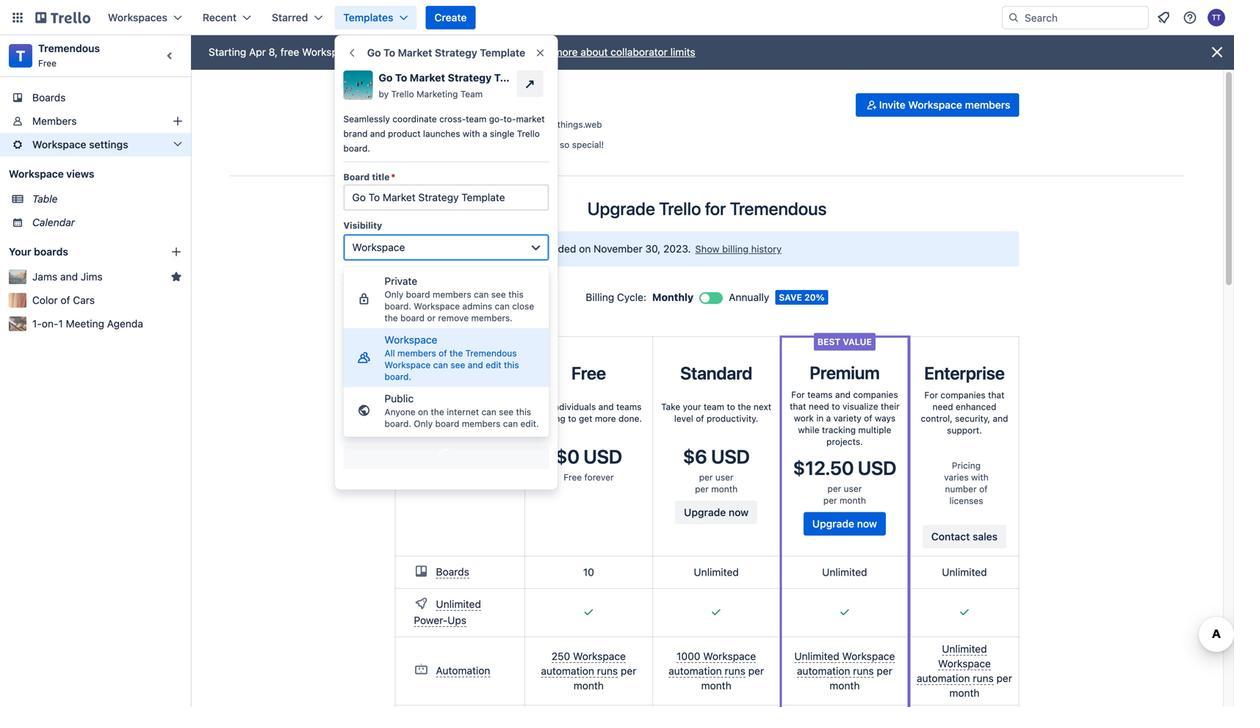 Task type: describe. For each thing, give the bounding box(es) containing it.
to inside activity and members will not be copied to the new board.
[[536, 294, 545, 307]]

can up the admins
[[474, 290, 489, 300]]

contact
[[932, 531, 971, 543]]

usd for $12.50
[[858, 457, 897, 480]]

t link
[[9, 44, 32, 68]]

now for $6 usd
[[729, 507, 749, 519]]

and left jims in the left of the page
[[60, 271, 78, 283]]

runs inside 250 workspace automation runs
[[597, 666, 618, 678]]

tracking
[[823, 425, 856, 436]]

members
[[32, 115, 77, 127]]

more inside the "for individuals and teams looking to get more done."
[[595, 414, 616, 424]]

usd for $6
[[712, 446, 750, 468]]

1-
[[32, 318, 42, 330]]

7
[[442, 341, 447, 354]]

only
[[448, 356, 468, 368]]

upgrade now button for $6 usd
[[676, 501, 758, 525]]

companies inside premium for teams and companies that need to visualize their work in a variety of ways while tracking multiple projects.
[[854, 390, 899, 400]]

0 vertical spatial board
[[406, 290, 430, 300]]

$0 usd free forever
[[556, 446, 623, 483]]

workspace inside dropdown button
[[32, 139, 86, 151]]

0 notifications image
[[1156, 9, 1173, 26]]

for inside this workspace has 7 boards remaining. free workspaces can only have 10 open boards. for unlimited boards, upgrade your workspace.
[[382, 371, 398, 383]]

$12.50 usd per user per month
[[794, 457, 897, 506]]

0 vertical spatial 10
[[443, 46, 454, 58]]

and inside premium for teams and companies that need to visualize their work in a variety of ways while tracking multiple projects.
[[836, 390, 851, 400]]

go to market strategy template
[[367, 47, 526, 59]]

will inside activity and members will not be copied to the new board.
[[449, 294, 465, 307]]

your inside this workspace has 7 boards remaining. free workspaces can only have 10 open boards. for unlimited boards, upgrade your workspace.
[[528, 371, 549, 383]]

billing cycle : monthly
[[586, 291, 694, 304]]

primary element
[[0, 0, 1235, 35]]

1 horizontal spatial boards
[[436, 566, 470, 579]]

workspace inside private only board members can see this board. workspace admins can close the board or remove members.
[[414, 301, 460, 312]]

your for your premium free trial ended on november 30, 2023. show billing history
[[436, 243, 457, 255]]

to inside take your team to the next level of productivity.
[[727, 402, 736, 412]]

Search field
[[1020, 7, 1149, 29]]

user for $12.50
[[844, 484, 863, 494]]

for inside premium for teams and companies that need to visualize their work in a variety of ways while tracking multiple projects.
[[792, 390, 805, 400]]

free up individuals at the bottom left
[[572, 363, 606, 384]]

month inside $12.50 usd per user per month
[[840, 496, 867, 506]]

250
[[552, 651, 571, 663]]

0 horizontal spatial unlimited workspace automation runs
[[795, 651, 896, 678]]

invite workspace members button
[[856, 93, 1020, 117]]

go for go to market strategy template
[[367, 47, 381, 59]]

meeting
[[66, 318, 104, 330]]

t for t button
[[409, 100, 425, 130]]

of left cars
[[61, 294, 70, 307]]

public
[[385, 393, 414, 405]]

20%
[[805, 293, 825, 303]]

take your team to the next level of productivity.
[[662, 402, 772, 424]]

for inside 'enterprise for companies that need enhanced control, security, and support.'
[[925, 390, 939, 401]]

tremendous down back to home image
[[38, 42, 100, 54]]

month inside "$6 usd per user per month"
[[712, 484, 738, 495]]

control,
[[921, 414, 953, 424]]

your inside take your team to the next level of productivity.
[[683, 402, 702, 412]]

in
[[817, 414, 824, 424]]

has
[[422, 341, 439, 354]]

boards inside this workspace has 7 boards remaining. free workspaces can only have 10 open boards. for unlimited boards, upgrade your workspace.
[[450, 341, 483, 354]]

1
[[58, 318, 63, 330]]

can left edit.
[[503, 419, 518, 429]]

templates button
[[335, 6, 417, 29]]

close popover image
[[535, 47, 547, 59]]

single
[[490, 129, 515, 139]]

automation
[[436, 665, 491, 677]]

new
[[362, 309, 381, 321]]

0 horizontal spatial boards
[[32, 92, 66, 104]]

board. inside activity and members will not be copied to the new board.
[[384, 309, 415, 321]]

0 horizontal spatial more
[[554, 46, 578, 58]]

the inside private only board members can see this board. workspace admins can close the board or remove members.
[[385, 313, 398, 323]]

workspace navigation collapse icon image
[[160, 46, 181, 66]]

invite workspace members
[[880, 99, 1011, 111]]

market for go to market strategy template by trello marketing team
[[410, 72, 446, 84]]

free inside $0 usd free forever
[[564, 473, 582, 483]]

0 horizontal spatial will
[[363, 46, 378, 58]]

edit.
[[521, 419, 539, 429]]

per month for unlimited workspace automation runs
[[830, 666, 893, 692]]

$6
[[683, 446, 708, 468]]

on inside public anyone on the internet can see this board. only board members can edit.
[[418, 407, 429, 418]]

to for go to market strategy template by trello marketing team
[[395, 72, 407, 84]]

edit
[[486, 360, 502, 370]]

workspace inside button
[[909, 99, 963, 111]]

of inside premium for teams and companies that need to visualize their work in a variety of ways while tracking multiple projects.
[[865, 414, 873, 424]]

ways
[[876, 414, 896, 424]]

to right limited
[[430, 46, 440, 58]]

upgrade trello for tremendous
[[588, 198, 827, 219]]

contact sales link
[[923, 526, 1007, 549]]

tremendous link
[[38, 42, 100, 54]]

automation inside 250 workspace automation runs
[[541, 666, 595, 678]]

the inside activity and members will not be copied to the new board.
[[344, 309, 359, 321]]

seamlessly coordinate cross-team go-to-market brand and product launches with a single trello board.
[[344, 114, 545, 154]]

variety
[[834, 414, 862, 424]]

automation inside 1000 workspace automation runs
[[669, 666, 722, 678]]

get
[[579, 414, 593, 424]]

keep
[[367, 274, 391, 286]]

upgrade inside button
[[434, 411, 475, 423]]

upgrade up november
[[588, 198, 656, 219]]

team
[[461, 89, 483, 99]]

tremendous up the "history"
[[730, 198, 827, 219]]

members for all
[[398, 348, 436, 359]]

jams and jims
[[32, 271, 103, 283]]

november
[[594, 243, 643, 255]]

2 horizontal spatial 10
[[584, 567, 595, 579]]

ended
[[547, 243, 577, 255]]

go to market strategy template by trello marketing team
[[379, 72, 541, 99]]

and inside workspace all members of the tremendous workspace can see and edit this board.
[[468, 360, 483, 370]]

level
[[675, 414, 694, 424]]

market
[[516, 114, 545, 124]]

for
[[705, 198, 727, 219]]

board. inside private only board members can see this board. workspace admins can close the board or remove members.
[[385, 301, 412, 312]]

ups
[[448, 615, 467, 627]]

it
[[543, 140, 548, 150]]

and inside 'enterprise for companies that need enhanced control, security, and support.'
[[993, 414, 1009, 424]]

create button
[[426, 6, 476, 29]]

template for go to market strategy template
[[480, 47, 526, 59]]

see inside public anyone on the internet can see this board. only board members can edit.
[[499, 407, 514, 418]]

private for private
[[461, 119, 490, 130]]

0 vertical spatial be
[[381, 46, 393, 58]]

sales
[[973, 531, 998, 543]]

of inside pricing varies with number of licenses
[[980, 484, 988, 495]]

have
[[471, 356, 493, 368]]

workspace views
[[9, 168, 94, 180]]

productivity.
[[707, 414, 759, 424]]

1 vertical spatial workspaces
[[302, 46, 360, 58]]

with inside seamlessly coordinate cross-team go-to-market brand and product launches with a single trello board.
[[463, 129, 480, 139]]

your boards
[[9, 246, 68, 258]]

billing
[[723, 244, 749, 255]]

cars
[[73, 294, 95, 307]]

per month for 1000 workspace automation runs
[[702, 666, 765, 692]]

annually
[[729, 291, 770, 304]]

1 horizontal spatial unlimited workspace automation runs
[[917, 644, 994, 685]]

copied
[[501, 294, 533, 307]]

0 vertical spatial premium
[[460, 243, 502, 255]]

anyone
[[385, 407, 416, 418]]

market for go to market strategy template
[[398, 47, 433, 59]]

this is such an awesome webzone. it is so special!
[[395, 140, 604, 150]]

for individuals and teams looking to get more done.
[[536, 402, 642, 424]]

only inside private only board members can see this board. workspace admins can close the board or remove members.
[[385, 290, 404, 300]]

board. inside seamlessly coordinate cross-team go-to-market brand and product launches with a single trello board.
[[344, 143, 370, 154]]

month for 1000 workspace automation runs
[[702, 680, 732, 692]]

1000
[[677, 651, 701, 663]]

this workspace has 7 boards remaining. free workspaces can only have 10 open boards. for unlimited boards, upgrade your workspace.
[[344, 341, 549, 398]]

t for t link
[[16, 47, 25, 64]]

visualize
[[843, 402, 879, 412]]

need inside premium for teams and companies that need to visualize their work in a variety of ways while tracking multiple projects.
[[809, 402, 830, 412]]

now for $12.50 usd
[[858, 518, 878, 530]]

table
[[32, 193, 58, 205]]

support.
[[948, 426, 983, 436]]

visibility
[[344, 221, 382, 231]]

enterprise for companies that need enhanced control, security, and support.
[[921, 363, 1009, 436]]

upgrade now button for $12.50 usd
[[804, 513, 886, 536]]

month for unlimited workspace automation runs
[[830, 680, 860, 692]]



Task type: vqa. For each thing, say whether or not it's contained in the screenshot.
Clear filters button
no



Task type: locate. For each thing, give the bounding box(es) containing it.
see up the admins
[[492, 290, 506, 300]]

0 horizontal spatial only
[[385, 290, 404, 300]]

1 horizontal spatial free
[[504, 243, 523, 255]]

a inside premium for teams and companies that need to visualize their work in a variety of ways while tracking multiple projects.
[[827, 414, 832, 424]]

table link
[[32, 192, 182, 207]]

1 horizontal spatial private
[[461, 119, 490, 130]]

upgrade
[[486, 371, 525, 383]]

see up 'boards,'
[[451, 360, 466, 370]]

0 vertical spatial only
[[385, 290, 404, 300]]

private
[[461, 119, 490, 130], [385, 275, 418, 287]]

t left 'tremendous free'
[[16, 47, 25, 64]]

1 horizontal spatial this
[[395, 140, 413, 150]]

so
[[560, 140, 570, 150]]

usd inside "$6 usd per user per month"
[[712, 446, 750, 468]]

trello right by on the left top of the page
[[391, 89, 414, 99]]

upgrade down $12.50 usd per user per month
[[813, 518, 855, 530]]

1 vertical spatial template
[[495, 72, 541, 84]]

billing
[[586, 291, 615, 304]]

the up productivity. at the right bottom of the page
[[738, 402, 752, 412]]

1 vertical spatial will
[[449, 294, 465, 307]]

premium up not
[[460, 243, 502, 255]]

1 horizontal spatial trello
[[517, 129, 540, 139]]

webzone.
[[501, 140, 540, 150]]

next
[[754, 402, 772, 412]]

$0
[[556, 446, 580, 468]]

t down marketing
[[409, 100, 425, 130]]

go right return to previous screen image
[[367, 47, 381, 59]]

the down activity
[[344, 309, 359, 321]]

runs
[[597, 666, 618, 678], [725, 666, 746, 678], [854, 666, 875, 678], [974, 673, 994, 685]]

user inside $12.50 usd per user per month
[[844, 484, 863, 494]]

that up 'enhanced'
[[989, 390, 1005, 401]]

t inside button
[[409, 100, 425, 130]]

members inside public anyone on the internet can see this board. only board members can edit.
[[462, 419, 501, 429]]

be left limited
[[381, 46, 393, 58]]

upgrade down 'boards,'
[[434, 411, 475, 423]]

will
[[363, 46, 378, 58], [449, 294, 465, 307]]

only inside public anyone on the internet can see this board. only board members can edit.
[[414, 419, 433, 429]]

board down cards
[[406, 290, 430, 300]]

strategy for go to market strategy template
[[435, 47, 478, 59]]

can right internet
[[482, 407, 497, 418]]

agenda
[[107, 318, 143, 330]]

1 vertical spatial go
[[379, 72, 393, 84]]

market inside go to market strategy template by trello marketing team
[[410, 72, 446, 84]]

can down has
[[428, 356, 445, 368]]

2 vertical spatial trello
[[660, 198, 702, 219]]

upgrade button
[[344, 405, 549, 429]]

1 horizontal spatial is
[[551, 140, 558, 150]]

workspaces inside popup button
[[108, 11, 168, 24]]

members.
[[472, 313, 513, 323]]

strategy inside go to market strategy template by trello marketing team
[[448, 72, 492, 84]]

will up "remove" on the top left
[[449, 294, 465, 307]]

1 horizontal spatial companies
[[941, 390, 986, 401]]

the left internet
[[431, 407, 445, 418]]

to inside the "for individuals and teams looking to get more done."
[[568, 414, 577, 424]]

this for this is such an awesome webzone. it is so special!
[[395, 140, 413, 150]]

strategy up "team"
[[448, 72, 492, 84]]

month for 250 workspace automation runs
[[574, 680, 604, 692]]

1 is from the left
[[415, 140, 422, 150]]

team inside take your team to the next level of productivity.
[[704, 402, 725, 412]]

create
[[435, 11, 467, 24]]

0 horizontal spatial that
[[790, 402, 807, 412]]

be right not
[[486, 294, 498, 307]]

premium inside premium for teams and companies that need to visualize their work in a variety of ways while tracking multiple projects.
[[810, 363, 880, 383]]

members inside private only board members can see this board. workspace admins can close the board or remove members.
[[433, 290, 472, 300]]

team
[[466, 114, 487, 124], [704, 402, 725, 412]]

your for your boards
[[9, 246, 31, 258]]

can inside this workspace has 7 boards remaining. free workspaces can only have 10 open boards. for unlimited boards, upgrade your workspace.
[[428, 356, 445, 368]]

upgrade now for $6 usd
[[684, 507, 749, 519]]

this
[[509, 290, 524, 300], [504, 360, 519, 370], [516, 407, 532, 418]]

companies up their at right
[[854, 390, 899, 400]]

upgrade now button down $12.50 usd per user per month
[[804, 513, 886, 536]]

unlimited inside unlimited power-ups
[[436, 599, 481, 611]]

members link
[[0, 110, 191, 133]]

2 horizontal spatial workspaces
[[367, 356, 426, 368]]

0 vertical spatial see
[[492, 290, 506, 300]]

limited
[[396, 46, 428, 58]]

1-on-1 meeting agenda link
[[32, 317, 182, 332]]

show billing history button
[[696, 242, 782, 257]]

can up members.
[[495, 301, 510, 312]]

individuals
[[552, 402, 596, 412]]

1 vertical spatial boards
[[436, 566, 470, 579]]

user down $12.50
[[844, 484, 863, 494]]

free
[[281, 46, 299, 58], [504, 243, 523, 255]]

0 horizontal spatial t
[[16, 47, 25, 64]]

0 horizontal spatial on
[[418, 407, 429, 418]]

to
[[384, 47, 395, 59], [395, 72, 407, 84]]

2 per month from the left
[[702, 666, 765, 692]]

a up awesome
[[483, 129, 488, 139]]

workspace inside 250 workspace automation runs
[[573, 651, 626, 663]]

1 vertical spatial strategy
[[448, 72, 492, 84]]

boards up jams
[[34, 246, 68, 258]]

tremendousthings.web link
[[506, 117, 602, 132]]

tremendous up edit
[[466, 348, 517, 359]]

0 vertical spatial strategy
[[435, 47, 478, 59]]

coordinate
[[393, 114, 437, 124]]

1 horizontal spatial premium
[[810, 363, 880, 383]]

0 vertical spatial template
[[480, 47, 526, 59]]

on right ended
[[579, 243, 591, 255]]

0 vertical spatial teams
[[808, 390, 833, 400]]

number
[[946, 484, 977, 495]]

teams up done.
[[617, 402, 642, 412]]

workspace.
[[344, 386, 399, 398]]

0 horizontal spatial with
[[463, 129, 480, 139]]

0 vertical spatial this
[[395, 140, 413, 150]]

:
[[644, 291, 647, 304]]

to right close
[[536, 294, 545, 307]]

1 vertical spatial free
[[504, 243, 523, 255]]

0 horizontal spatial free
[[281, 46, 299, 58]]

0 horizontal spatial premium
[[460, 243, 502, 255]]

trello up webzone.
[[517, 129, 540, 139]]

0 vertical spatial a
[[483, 129, 488, 139]]

teams up in
[[808, 390, 833, 400]]

0 vertical spatial free
[[281, 46, 299, 58]]

runs inside 1000 workspace automation runs
[[725, 666, 746, 678]]

tremendous inside workspace all members of the tremendous workspace can see and edit this board.
[[466, 348, 517, 359]]

be inside activity and members will not be copied to the new board.
[[486, 294, 498, 307]]

free inside this workspace has 7 boards remaining. free workspaces can only have 10 open boards. for unlimited boards, upgrade your workspace.
[[344, 356, 365, 368]]

board. right new
[[384, 309, 415, 321]]

terry turtle (terryturtle) image
[[1209, 9, 1226, 26]]

for inside the "for individuals and teams looking to get more done."
[[536, 402, 550, 412]]

apr
[[249, 46, 266, 58]]

activity
[[344, 294, 379, 307]]

None text field
[[344, 185, 549, 211]]

on right anyone
[[418, 407, 429, 418]]

your up level
[[683, 402, 702, 412]]

starting apr 8, free workspaces will be limited to 10 collaborators. learn more about collaborator limits
[[209, 46, 696, 58]]

0 vertical spatial will
[[363, 46, 378, 58]]

1 vertical spatial boards
[[450, 341, 483, 354]]

1 vertical spatial your
[[683, 402, 702, 412]]

1 horizontal spatial need
[[933, 402, 954, 412]]

team up productivity. at the right bottom of the page
[[704, 402, 725, 412]]

tremendous up single
[[447, 98, 531, 116]]

on-
[[42, 318, 58, 330]]

private inside private only board members can see this board. workspace admins can close the board or remove members.
[[385, 275, 418, 287]]

and down 'enhanced'
[[993, 414, 1009, 424]]

upgrade now
[[684, 507, 749, 519], [813, 518, 878, 530]]

now down $12.50 usd per user per month
[[858, 518, 878, 530]]

1 vertical spatial teams
[[617, 402, 642, 412]]

0 horizontal spatial usd
[[584, 446, 623, 468]]

go inside go to market strategy template by trello marketing team
[[379, 72, 393, 84]]

see down upgrade
[[499, 407, 514, 418]]

marketing
[[417, 89, 458, 99]]

limits
[[671, 46, 696, 58]]

0 horizontal spatial this
[[344, 341, 364, 354]]

see inside private only board members can see this board. workspace admins can close the board or remove members.
[[492, 290, 506, 300]]

usd inside $0 usd free forever
[[584, 446, 623, 468]]

keep cards
[[367, 274, 420, 286]]

save 20%
[[779, 293, 825, 303]]

free right 8,
[[281, 46, 299, 58]]

this up boards.
[[344, 341, 364, 354]]

template left close popover icon
[[480, 47, 526, 59]]

1 vertical spatial be
[[486, 294, 498, 307]]

the inside workspace all members of the tremendous workspace can see and edit this board.
[[450, 348, 463, 359]]

about
[[581, 46, 608, 58]]

to for go to market strategy template
[[384, 47, 395, 59]]

1 per month from the left
[[574, 666, 637, 692]]

1 horizontal spatial will
[[449, 294, 465, 307]]

to inside go to market strategy template by trello marketing team
[[395, 72, 407, 84]]

usd for $0
[[584, 446, 623, 468]]

0 horizontal spatial trello
[[391, 89, 414, 99]]

2 horizontal spatial usd
[[858, 457, 897, 480]]

10 inside this workspace has 7 boards remaining. free workspaces can only have 10 open boards. for unlimited boards, upgrade your workspace.
[[496, 356, 507, 368]]

color of cars
[[32, 294, 95, 307]]

this for this workspace has 7 boards remaining. free workspaces can only have 10 open boards. for unlimited boards, upgrade your workspace.
[[344, 341, 364, 354]]

1 horizontal spatial with
[[972, 473, 989, 483]]

and down keep cards
[[382, 294, 399, 307]]

open information menu image
[[1184, 10, 1198, 25]]

2 vertical spatial board
[[436, 419, 460, 429]]

the right "7"
[[450, 348, 463, 359]]

board. inside workspace all members of the tremendous workspace can see and edit this board.
[[385, 372, 412, 382]]

see inside workspace all members of the tremendous workspace can see and edit this board.
[[451, 360, 466, 370]]

go-
[[489, 114, 504, 124]]

board. inside public anyone on the internet can see this board. only board members can edit.
[[385, 419, 412, 429]]

starred icon image
[[171, 271, 182, 283]]

1 horizontal spatial a
[[827, 414, 832, 424]]

of inside take your team to the next level of productivity.
[[696, 414, 705, 424]]

board.
[[344, 143, 370, 154], [385, 301, 412, 312], [384, 309, 415, 321], [385, 372, 412, 382], [385, 419, 412, 429]]

private for private only board members can see this board. workspace admins can close the board or remove members.
[[385, 275, 418, 287]]

trello left for
[[660, 198, 702, 219]]

a right in
[[827, 414, 832, 424]]

t button
[[395, 93, 439, 137]]

1 horizontal spatial t
[[409, 100, 425, 130]]

trello inside seamlessly coordinate cross-team go-to-market brand and product launches with a single trello board.
[[517, 129, 540, 139]]

1 horizontal spatial now
[[858, 518, 878, 530]]

free left trial
[[504, 243, 523, 255]]

workspace inside this workspace has 7 boards remaining. free workspaces can only have 10 open boards. for unlimited boards, upgrade your workspace.
[[367, 341, 419, 354]]

upgrade now down "$6 usd per user per month"
[[684, 507, 749, 519]]

1 vertical spatial this
[[344, 341, 364, 354]]

calendar link
[[32, 215, 182, 230]]

contact sales
[[932, 531, 998, 543]]

1 vertical spatial only
[[414, 419, 433, 429]]

of right has
[[439, 348, 447, 359]]

1 horizontal spatial per month
[[702, 666, 765, 692]]

and inside seamlessly coordinate cross-team go-to-market brand and product launches with a single trello board.
[[370, 129, 386, 139]]

pricing
[[953, 461, 981, 471]]

template inside go to market strategy template by trello marketing team
[[495, 72, 541, 84]]

0 horizontal spatial workspaces
[[108, 11, 168, 24]]

template down "learn"
[[495, 72, 541, 84]]

0 horizontal spatial be
[[381, 46, 393, 58]]

board. down anyone
[[385, 419, 412, 429]]

0 horizontal spatial a
[[483, 129, 488, 139]]

0 vertical spatial this
[[509, 290, 524, 300]]

1 horizontal spatial 10
[[496, 356, 507, 368]]

premium for teams and companies that need to visualize their work in a variety of ways while tracking multiple projects.
[[790, 363, 900, 447]]

a for seamlessly
[[483, 129, 488, 139]]

that inside 'enterprise for companies that need enhanced control, security, and support.'
[[989, 390, 1005, 401]]

0 horizontal spatial your
[[528, 371, 549, 383]]

per month for 250 workspace automation runs
[[574, 666, 637, 692]]

upgrade now down $12.50 usd per user per month
[[813, 518, 878, 530]]

of right level
[[696, 414, 705, 424]]

jams
[[32, 271, 57, 283]]

2 vertical spatial workspaces
[[367, 356, 426, 368]]

upgrade down "$6 usd per user per month"
[[684, 507, 726, 519]]

to left limited
[[384, 47, 395, 59]]

0 vertical spatial go
[[367, 47, 381, 59]]

this inside workspace all members of the tremendous workspace can see and edit this board.
[[504, 360, 519, 370]]

1 horizontal spatial workspaces
[[302, 46, 360, 58]]

unlimited
[[694, 567, 739, 579], [823, 567, 868, 579], [943, 567, 988, 579], [436, 599, 481, 611], [943, 644, 988, 656], [795, 651, 840, 663]]

board. up public
[[385, 372, 412, 382]]

1 vertical spatial board
[[401, 313, 425, 323]]

for up work
[[792, 390, 805, 400]]

1 horizontal spatial boards
[[450, 341, 483, 354]]

per
[[700, 473, 713, 483], [828, 484, 842, 494], [695, 484, 709, 495], [824, 496, 838, 506], [621, 666, 637, 678], [749, 666, 765, 678], [877, 666, 893, 678]]

2 vertical spatial 10
[[584, 567, 595, 579]]

premium up visualize
[[810, 363, 880, 383]]

members inside activity and members will not be copied to the new board.
[[402, 294, 447, 307]]

0 vertical spatial boards
[[34, 246, 68, 258]]

of inside workspace all members of the tremendous workspace can see and edit this board.
[[439, 348, 447, 359]]

1 vertical spatial that
[[790, 402, 807, 412]]

now
[[729, 507, 749, 519], [858, 518, 878, 530]]

the inside public anyone on the internet can see this board. only board members can edit.
[[431, 407, 445, 418]]

2 horizontal spatial trello
[[660, 198, 702, 219]]

a for premium
[[827, 414, 832, 424]]

boards link
[[0, 86, 191, 110]]

user down productivity. at the right bottom of the page
[[716, 473, 734, 483]]

that inside premium for teams and companies that need to visualize their work in a variety of ways while tracking multiple projects.
[[790, 402, 807, 412]]

and inside the "for individuals and teams looking to get more done."
[[599, 402, 614, 412]]

to down individuals at the bottom left
[[568, 414, 577, 424]]

team inside seamlessly coordinate cross-team go-to-market brand and product launches with a single trello board.
[[466, 114, 487, 124]]

color of cars link
[[32, 293, 182, 308]]

per month
[[574, 666, 637, 692], [702, 666, 765, 692], [830, 666, 893, 692]]

usd up forever
[[584, 446, 623, 468]]

user for $6
[[716, 473, 734, 483]]

to up variety
[[832, 402, 841, 412]]

upgrade now button
[[676, 501, 758, 525], [804, 513, 886, 536]]

30,
[[646, 243, 661, 255]]

of up licenses
[[980, 484, 988, 495]]

need
[[809, 402, 830, 412], [933, 402, 954, 412]]

$12.50
[[794, 457, 854, 480]]

launches
[[423, 129, 461, 139]]

strategy for go to market strategy template by trello marketing team
[[448, 72, 492, 84]]

the inside take your team to the next level of productivity.
[[738, 402, 752, 412]]

need inside 'enterprise for companies that need enhanced control, security, and support.'
[[933, 402, 954, 412]]

0 vertical spatial on
[[579, 243, 591, 255]]

members inside workspace all members of the tremendous workspace can see and edit this board.
[[398, 348, 436, 359]]

remove
[[438, 313, 469, 323]]

members for workspace
[[966, 99, 1011, 111]]

and up 'boards,'
[[468, 360, 483, 370]]

0 vertical spatial team
[[466, 114, 487, 124]]

teams inside the "for individuals and teams looking to get more done."
[[617, 402, 642, 412]]

3 per month from the left
[[830, 666, 893, 692]]

need up control,
[[933, 402, 954, 412]]

is right it
[[551, 140, 558, 150]]

0 horizontal spatial need
[[809, 402, 830, 412]]

0 horizontal spatial team
[[466, 114, 487, 124]]

boards
[[32, 92, 66, 104], [436, 566, 470, 579]]

automation
[[541, 666, 595, 678], [669, 666, 722, 678], [798, 666, 851, 678], [917, 673, 971, 685]]

user inside "$6 usd per user per month"
[[716, 473, 734, 483]]

0 horizontal spatial boards
[[34, 246, 68, 258]]

can inside workspace all members of the tremendous workspace can see and edit this board.
[[433, 360, 448, 370]]

history
[[752, 244, 782, 255]]

0 horizontal spatial your
[[9, 246, 31, 258]]

2023.
[[664, 243, 691, 255]]

1 vertical spatial market
[[410, 72, 446, 84]]

with down pricing
[[972, 473, 989, 483]]

board left or
[[401, 313, 425, 323]]

workspaces inside this workspace has 7 boards remaining. free workspaces can only have 10 open boards. for unlimited boards, upgrade your workspace.
[[367, 356, 426, 368]]

all
[[385, 348, 395, 359]]

members for and
[[402, 294, 447, 307]]

workspace inside 1000 workspace automation runs
[[704, 651, 757, 663]]

team left 'go-'
[[466, 114, 487, 124]]

board inside public anyone on the internet can see this board. only board members can edit.
[[436, 419, 460, 429]]

projects.
[[827, 437, 864, 447]]

your
[[528, 371, 549, 383], [683, 402, 702, 412]]

usd right the $6 on the bottom
[[712, 446, 750, 468]]

free down tremendous link
[[38, 58, 57, 68]]

2 is from the left
[[551, 140, 558, 150]]

0 vertical spatial workspaces
[[108, 11, 168, 24]]

0 vertical spatial market
[[398, 47, 433, 59]]

upgrade now for $12.50 usd
[[813, 518, 878, 530]]

looking
[[536, 414, 566, 424]]

back to home image
[[35, 6, 90, 29]]

strategy up the "go to market strategy template" link
[[435, 47, 478, 59]]

1 horizontal spatial that
[[989, 390, 1005, 401]]

1 horizontal spatial be
[[486, 294, 498, 307]]

on
[[579, 243, 591, 255], [418, 407, 429, 418]]

only down keep cards
[[385, 290, 404, 300]]

boards up members
[[32, 92, 66, 104]]

boards up unlimited power-ups
[[436, 566, 470, 579]]

save
[[779, 293, 803, 303]]

0 horizontal spatial is
[[415, 140, 422, 150]]

special!
[[572, 140, 604, 150]]

and up visualize
[[836, 390, 851, 400]]

monthly
[[653, 291, 694, 304]]

is left such at the top left of page
[[415, 140, 422, 150]]

need up in
[[809, 402, 830, 412]]

go for go to market strategy template by trello marketing team
[[379, 72, 393, 84]]

sm image
[[865, 98, 880, 112]]

varies
[[945, 473, 969, 483]]

boards inside your boards with 3 items element
[[34, 246, 68, 258]]

0 vertical spatial to
[[384, 47, 395, 59]]

this up close
[[509, 290, 524, 300]]

1 vertical spatial a
[[827, 414, 832, 424]]

to inside premium for teams and companies that need to visualize their work in a variety of ways while tracking multiple projects.
[[832, 402, 841, 412]]

multiple
[[859, 425, 892, 436]]

search image
[[1009, 12, 1020, 24]]

template
[[480, 47, 526, 59], [495, 72, 541, 84]]

0 horizontal spatial 10
[[443, 46, 454, 58]]

1 horizontal spatial more
[[595, 414, 616, 424]]

board title *
[[344, 172, 396, 182]]

of up multiple
[[865, 414, 873, 424]]

1 vertical spatial trello
[[517, 129, 540, 139]]

to up productivity. at the right bottom of the page
[[727, 402, 736, 412]]

1 vertical spatial private
[[385, 275, 418, 287]]

boards
[[34, 246, 68, 258], [450, 341, 483, 354]]

can
[[474, 290, 489, 300], [495, 301, 510, 312], [428, 356, 445, 368], [433, 360, 448, 370], [482, 407, 497, 418], [503, 419, 518, 429]]

members inside button
[[966, 99, 1011, 111]]

board. down keep cards
[[385, 301, 412, 312]]

workspaces down starred dropdown button
[[302, 46, 360, 58]]

0 vertical spatial t
[[16, 47, 25, 64]]

this inside private only board members can see this board. workspace admins can close the board or remove members.
[[509, 290, 524, 300]]

companies inside 'enterprise for companies that need enhanced control, security, and support.'
[[941, 390, 986, 401]]

teams inside premium for teams and companies that need to visualize their work in a variety of ways while tracking multiple projects.
[[808, 390, 833, 400]]

your
[[436, 243, 457, 255], [9, 246, 31, 258]]

seamlessly
[[344, 114, 390, 124]]

upgrade now button down "$6 usd per user per month"
[[676, 501, 758, 525]]

jims
[[81, 271, 103, 283]]

the right new
[[385, 313, 398, 323]]

now down "$6 usd per user per month"
[[729, 507, 749, 519]]

1 vertical spatial premium
[[810, 363, 880, 383]]

while
[[799, 425, 820, 436]]

trial
[[526, 243, 544, 255]]

only down anyone
[[414, 419, 433, 429]]

is
[[415, 140, 422, 150], [551, 140, 558, 150]]

usd down multiple
[[858, 457, 897, 480]]

free inside 'tremendous free'
[[38, 58, 57, 68]]

return to previous screen image
[[347, 47, 358, 59]]

with up awesome
[[463, 129, 480, 139]]

0 vertical spatial private
[[461, 119, 490, 130]]

free down $0
[[564, 473, 582, 483]]

0 horizontal spatial private
[[385, 275, 418, 287]]

0 vertical spatial with
[[463, 129, 480, 139]]

0 vertical spatial that
[[989, 390, 1005, 401]]

invite
[[880, 99, 906, 111]]

add board image
[[171, 246, 182, 258]]

this inside this workspace has 7 boards remaining. free workspaces can only have 10 open boards. for unlimited boards, upgrade your workspace.
[[344, 341, 364, 354]]

1 horizontal spatial your
[[683, 402, 702, 412]]

trello inside go to market strategy template by trello marketing team
[[391, 89, 414, 99]]

workspace
[[909, 99, 963, 111], [32, 139, 86, 151], [9, 168, 64, 180], [352, 241, 405, 254], [414, 301, 460, 312], [385, 334, 438, 346], [367, 341, 419, 354], [385, 360, 431, 370], [573, 651, 626, 663], [704, 651, 757, 663], [843, 651, 896, 663], [939, 658, 992, 670]]

workspaces up workspace navigation collapse icon
[[108, 11, 168, 24]]

1 horizontal spatial teams
[[808, 390, 833, 400]]

0 vertical spatial user
[[716, 473, 734, 483]]

and down seamlessly
[[370, 129, 386, 139]]

your boards with 3 items element
[[9, 243, 148, 261]]

0 vertical spatial trello
[[391, 89, 414, 99]]

to down limited
[[395, 72, 407, 84]]

a inside seamlessly coordinate cross-team go-to-market brand and product launches with a single trello board.
[[483, 129, 488, 139]]

with inside pricing varies with number of licenses
[[972, 473, 989, 483]]

and inside activity and members will not be copied to the new board.
[[382, 294, 399, 307]]

companies up 'enhanced'
[[941, 390, 986, 401]]

this inside public anyone on the internet can see this board. only board members can edit.
[[516, 407, 532, 418]]

template for go to market strategy template by trello marketing team
[[495, 72, 541, 84]]



